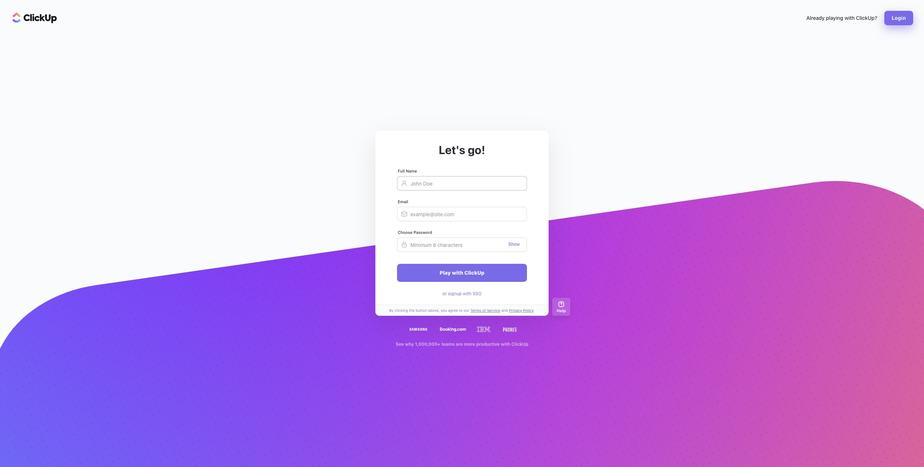 Task type: describe. For each thing, give the bounding box(es) containing it.
of
[[483, 308, 486, 313]]

agree
[[448, 308, 458, 313]]

with right "productive"
[[501, 342, 511, 347]]

see why 1,000,000+ teams are more productive with clickup
[[396, 342, 529, 347]]

full
[[398, 169, 405, 173]]

choose password
[[398, 230, 433, 235]]

by
[[389, 308, 394, 313]]

why
[[405, 342, 414, 347]]

play with clickup button
[[397, 264, 527, 282]]

more
[[464, 342, 476, 347]]

login
[[892, 15, 907, 21]]

productive
[[477, 342, 500, 347]]

name
[[406, 169, 417, 173]]

.
[[534, 308, 535, 313]]

choose
[[398, 230, 413, 235]]

let's go!
[[439, 143, 486, 157]]

the
[[409, 308, 415, 313]]

clickup inside "button"
[[465, 270, 485, 276]]

terms of service link
[[470, 308, 502, 313]]

password
[[414, 230, 433, 235]]

or signup with sso link
[[443, 291, 482, 297]]

by clicking the button above, you agree to our terms of service and privacy policy .
[[389, 308, 535, 313]]

Choose Password password field
[[397, 238, 527, 252]]

already
[[807, 15, 825, 21]]

terms
[[471, 308, 482, 313]]

play with clickup
[[440, 270, 485, 276]]

service
[[487, 308, 501, 313]]

with right playing
[[845, 15, 855, 21]]

let's
[[439, 143, 466, 157]]

help
[[557, 308, 566, 313]]

signup
[[448, 291, 462, 297]]

1 vertical spatial clickup
[[512, 342, 529, 347]]

clicking
[[395, 308, 408, 313]]

or
[[443, 291, 447, 297]]



Task type: vqa. For each thing, say whether or not it's contained in the screenshot.
Clicking
yes



Task type: locate. For each thing, give the bounding box(es) containing it.
1,000,000+
[[415, 342, 441, 347]]

0 vertical spatial clickup
[[465, 270, 485, 276]]

or signup with sso
[[443, 291, 482, 297]]

our
[[464, 308, 470, 313]]

clickup right "productive"
[[512, 342, 529, 347]]

show
[[509, 242, 520, 247]]

full name
[[398, 169, 417, 173]]

with right play
[[452, 270, 464, 276]]

Email email field
[[397, 207, 527, 221]]

see
[[396, 342, 404, 347]]

help link
[[553, 298, 571, 316]]

policy
[[524, 308, 534, 313]]

to
[[459, 308, 463, 313]]

0 horizontal spatial clickup
[[465, 270, 485, 276]]

privacy policy link
[[508, 308, 534, 313]]

login link
[[885, 11, 914, 25]]

clickup?
[[857, 15, 878, 21]]

privacy
[[509, 308, 522, 313]]

clickup up sso
[[465, 270, 485, 276]]

and
[[502, 308, 508, 313]]

playing
[[827, 15, 844, 21]]

teams
[[442, 342, 455, 347]]

clickup
[[465, 270, 485, 276], [512, 342, 529, 347]]

already playing with clickup?
[[807, 15, 878, 21]]

go!
[[468, 143, 486, 157]]

sign up element
[[397, 169, 527, 282]]

button
[[416, 308, 427, 313]]

above,
[[429, 308, 440, 313]]

clickup - home image
[[12, 12, 57, 23]]

email
[[398, 199, 409, 204]]

with inside "button"
[[452, 270, 464, 276]]

you
[[441, 308, 447, 313]]

with
[[845, 15, 855, 21], [452, 270, 464, 276], [463, 291, 472, 297], [501, 342, 511, 347]]

are
[[456, 342, 463, 347]]

show link
[[509, 242, 520, 247]]

play
[[440, 270, 451, 276]]

with left sso
[[463, 291, 472, 297]]

1 horizontal spatial clickup
[[512, 342, 529, 347]]

sso
[[473, 291, 482, 297]]



